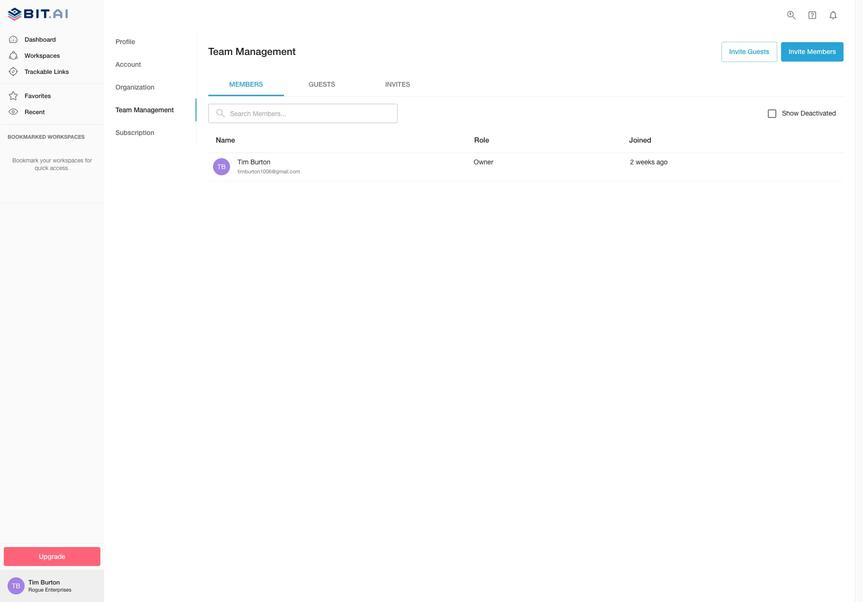 Task type: describe. For each thing, give the bounding box(es) containing it.
bookmark your workspaces for quick access.
[[12, 157, 92, 172]]

upgrade
[[39, 552, 65, 560]]

1 horizontal spatial team
[[209, 46, 233, 57]]

1 vertical spatial management
[[134, 106, 174, 114]]

show deactivated
[[783, 109, 837, 117]]

invite members
[[790, 47, 837, 55]]

tab list containing members
[[209, 73, 844, 96]]

0 horizontal spatial tb
[[12, 582, 20, 590]]

favorites button
[[0, 88, 104, 104]]

trackable links
[[25, 68, 69, 75]]

role
[[475, 135, 490, 144]]

tab list containing profile
[[104, 30, 197, 144]]

workspaces
[[25, 52, 60, 59]]

joined
[[630, 135, 652, 144]]

name
[[216, 135, 235, 144]]

burton for tim burton rogue enterprises
[[41, 579, 60, 586]]

team management link
[[104, 99, 197, 121]]

0 vertical spatial tb
[[218, 163, 226, 171]]

members
[[230, 80, 263, 88]]

invite guests button
[[722, 42, 778, 62]]

deactivated
[[802, 109, 837, 117]]

your
[[40, 157, 51, 164]]

timburton1006@gmail.com
[[238, 169, 300, 174]]

invites button
[[360, 73, 436, 96]]

recent button
[[0, 104, 104, 120]]

account
[[116, 60, 141, 68]]

profile
[[116, 37, 135, 45]]

show
[[783, 109, 800, 117]]

for
[[85, 157, 92, 164]]

1 vertical spatial team management
[[116, 106, 174, 114]]

rogue
[[28, 587, 44, 593]]

guests
[[749, 47, 770, 55]]

invite members button
[[782, 42, 844, 61]]

organization link
[[104, 76, 197, 99]]

subscription link
[[104, 121, 197, 144]]

subscription
[[116, 128, 154, 136]]

tim for tim burton rogue enterprises
[[28, 579, 39, 586]]

workspaces
[[53, 157, 83, 164]]

members button
[[209, 73, 284, 96]]



Task type: locate. For each thing, give the bounding box(es) containing it.
guests
[[309, 80, 336, 88]]

organization
[[116, 83, 155, 91]]

management
[[236, 46, 296, 57], [134, 106, 174, 114]]

0 horizontal spatial tab list
[[104, 30, 197, 144]]

owner
[[474, 158, 494, 166]]

2 invite from the left
[[790, 47, 806, 55]]

1 horizontal spatial team management
[[209, 46, 296, 57]]

0 vertical spatial tim
[[238, 158, 249, 166]]

workspaces
[[48, 133, 85, 140]]

tim inside tim burton timburton1006@gmail.com
[[238, 158, 249, 166]]

invite left members
[[790, 47, 806, 55]]

burton up enterprises
[[41, 579, 60, 586]]

tim up the timburton1006@gmail.com
[[238, 158, 249, 166]]

2 weeks ago
[[631, 158, 668, 166]]

invites
[[386, 80, 411, 88]]

upgrade button
[[4, 547, 100, 566]]

trackable
[[25, 68, 52, 75]]

guests button
[[284, 73, 360, 96]]

tim
[[238, 158, 249, 166], [28, 579, 39, 586]]

dashboard button
[[0, 31, 104, 47]]

1 horizontal spatial management
[[236, 46, 296, 57]]

1 horizontal spatial tab list
[[209, 73, 844, 96]]

0 vertical spatial team management
[[209, 46, 296, 57]]

access.
[[50, 165, 70, 172]]

1 vertical spatial burton
[[41, 579, 60, 586]]

invite for invite members
[[790, 47, 806, 55]]

0 horizontal spatial tim
[[28, 579, 39, 586]]

invite for invite guests
[[730, 47, 747, 55]]

1 horizontal spatial tim
[[238, 158, 249, 166]]

1 horizontal spatial invite
[[790, 47, 806, 55]]

1 vertical spatial tim
[[28, 579, 39, 586]]

quick
[[35, 165, 48, 172]]

tab list
[[104, 30, 197, 144], [209, 73, 844, 96]]

1 horizontal spatial tb
[[218, 163, 226, 171]]

invite inside button
[[730, 47, 747, 55]]

burton inside tim burton rogue enterprises
[[41, 579, 60, 586]]

trackable links button
[[0, 63, 104, 80]]

management up members
[[236, 46, 296, 57]]

Search Members... search field
[[230, 104, 398, 123]]

0 horizontal spatial team management
[[116, 106, 174, 114]]

0 vertical spatial burton
[[251, 158, 271, 166]]

bookmark
[[12, 157, 38, 164]]

0 horizontal spatial burton
[[41, 579, 60, 586]]

0 horizontal spatial invite
[[730, 47, 747, 55]]

invite left guests
[[730, 47, 747, 55]]

0 vertical spatial management
[[236, 46, 296, 57]]

team management
[[209, 46, 296, 57], [116, 106, 174, 114]]

1 horizontal spatial burton
[[251, 158, 271, 166]]

dashboard
[[25, 35, 56, 43]]

invite guests
[[730, 47, 770, 55]]

tim burton timburton1006@gmail.com
[[238, 158, 300, 174]]

team
[[209, 46, 233, 57], [116, 106, 132, 114]]

tb
[[218, 163, 226, 171], [12, 582, 20, 590]]

ago
[[657, 158, 668, 166]]

team management up members
[[209, 46, 296, 57]]

management down organization link
[[134, 106, 174, 114]]

2
[[631, 158, 635, 166]]

members
[[808, 47, 837, 55]]

0 vertical spatial team
[[209, 46, 233, 57]]

team management down organization link
[[116, 106, 174, 114]]

account link
[[104, 53, 197, 76]]

1 invite from the left
[[730, 47, 747, 55]]

weeks
[[636, 158, 655, 166]]

0 horizontal spatial team
[[116, 106, 132, 114]]

tim burton rogue enterprises
[[28, 579, 71, 593]]

profile link
[[104, 30, 197, 53]]

tim up 'rogue'
[[28, 579, 39, 586]]

invite
[[730, 47, 747, 55], [790, 47, 806, 55]]

bookmarked workspaces
[[8, 133, 85, 140]]

tb down name
[[218, 163, 226, 171]]

enterprises
[[45, 587, 71, 593]]

1 vertical spatial team
[[116, 106, 132, 114]]

tb left 'rogue'
[[12, 582, 20, 590]]

burton inside tim burton timburton1006@gmail.com
[[251, 158, 271, 166]]

team up subscription
[[116, 106, 132, 114]]

invite inside invite members button
[[790, 47, 806, 55]]

burton
[[251, 158, 271, 166], [41, 579, 60, 586]]

burton up the timburton1006@gmail.com
[[251, 158, 271, 166]]

bookmarked
[[8, 133, 46, 140]]

1 vertical spatial tb
[[12, 582, 20, 590]]

tim inside tim burton rogue enterprises
[[28, 579, 39, 586]]

0 horizontal spatial management
[[134, 106, 174, 114]]

burton for tim burton timburton1006@gmail.com
[[251, 158, 271, 166]]

links
[[54, 68, 69, 75]]

favorites
[[25, 92, 51, 100]]

team up members
[[209, 46, 233, 57]]

tim for tim burton timburton1006@gmail.com
[[238, 158, 249, 166]]

recent
[[25, 108, 45, 116]]

workspaces button
[[0, 47, 104, 63]]



Task type: vqa. For each thing, say whether or not it's contained in the screenshot.
search users... Text Field
no



